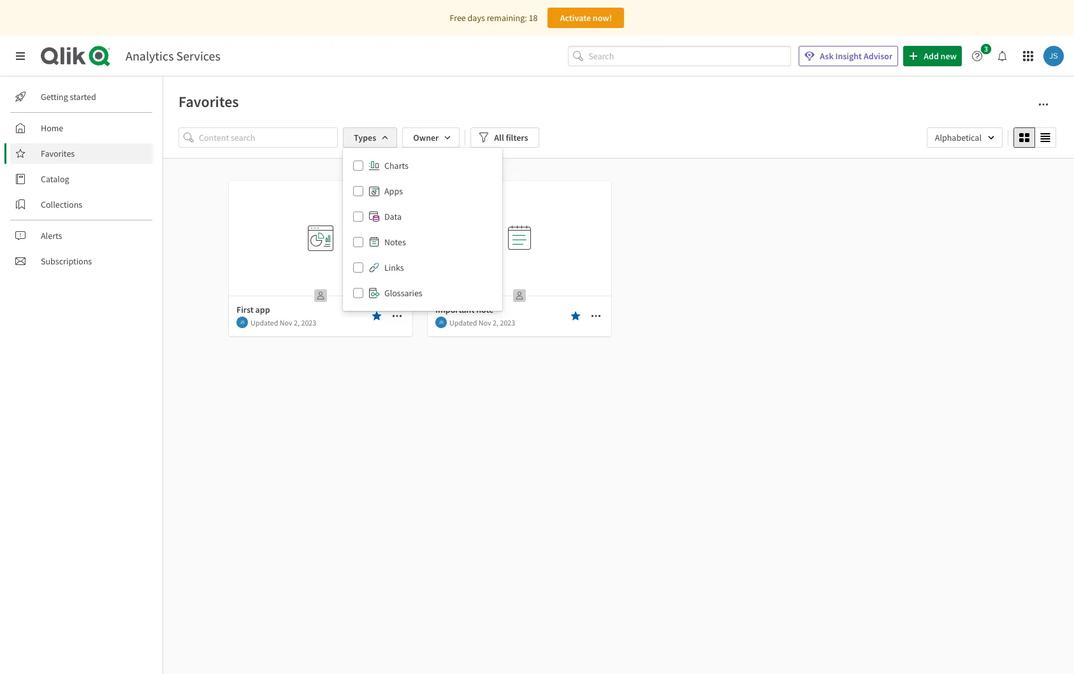 Task type: vqa. For each thing, say whether or not it's contained in the screenshot.
the left 2023
yes



Task type: locate. For each thing, give the bounding box(es) containing it.
personal element right note at the top
[[509, 286, 530, 306]]

2023
[[301, 318, 316, 327], [500, 318, 515, 327]]

remaining:
[[487, 12, 527, 24]]

new
[[941, 50, 957, 62]]

ask insight advisor
[[820, 50, 893, 62]]

remove from favorites image
[[372, 311, 382, 321], [570, 311, 581, 321]]

0 horizontal spatial nov
[[280, 318, 292, 327]]

home link
[[10, 118, 153, 138]]

updated nov 2, 2023 down note at the top
[[449, 318, 515, 327]]

searchbar element
[[568, 46, 791, 66]]

2 nov from the left
[[479, 318, 491, 327]]

0 horizontal spatial personal element
[[310, 286, 331, 306]]

jacob simon image up more actions icon
[[1043, 46, 1064, 66]]

favorites up catalog
[[41, 148, 75, 159]]

Alphabetical field
[[927, 127, 1003, 148]]

1 horizontal spatial updated
[[449, 318, 477, 327]]

1 horizontal spatial personal element
[[509, 286, 530, 306]]

jacob simon image
[[1043, 46, 1064, 66], [435, 317, 447, 328]]

2 personal element from the left
[[509, 286, 530, 306]]

note
[[476, 304, 494, 316]]

jacob simon element down important
[[435, 317, 447, 328]]

activate
[[560, 12, 591, 24]]

updated nov 2, 2023 down 'app' at the left top of page
[[251, 318, 316, 327]]

important
[[435, 304, 475, 316]]

updated
[[251, 318, 278, 327], [449, 318, 477, 327]]

updated down 'app' at the left top of page
[[251, 318, 278, 327]]

0 horizontal spatial 2,
[[294, 318, 300, 327]]

services
[[176, 48, 220, 64]]

jacob simon element down 'first'
[[236, 317, 248, 328]]

all
[[494, 132, 504, 143]]

3
[[984, 44, 988, 54]]

2, for app
[[294, 318, 300, 327]]

personal element for first app
[[310, 286, 331, 306]]

advisor
[[864, 50, 893, 62]]

nov down note at the top
[[479, 318, 491, 327]]

2, for note
[[493, 318, 498, 327]]

alphabetical
[[935, 132, 982, 143]]

getting
[[41, 91, 68, 103]]

2, right jacob simon image in the left of the page
[[294, 318, 300, 327]]

2023 for first app
[[301, 318, 316, 327]]

important note
[[435, 304, 494, 316]]

jacob simon element for first
[[236, 317, 248, 328]]

2 more actions image from the left
[[591, 311, 601, 321]]

ask insight advisor button
[[799, 46, 898, 66]]

0 horizontal spatial more actions image
[[392, 311, 402, 321]]

0 horizontal spatial jacob simon image
[[435, 317, 447, 328]]

nov for note
[[479, 318, 491, 327]]

2 2, from the left
[[493, 318, 498, 327]]

jacob simon image down important
[[435, 317, 447, 328]]

filters region
[[178, 125, 1059, 311]]

1 horizontal spatial more actions image
[[591, 311, 601, 321]]

0 horizontal spatial remove from favorites image
[[372, 311, 382, 321]]

add new
[[924, 50, 957, 62]]

1 remove from favorites image from the left
[[372, 311, 382, 321]]

first
[[236, 304, 254, 316]]

types button
[[343, 127, 397, 148]]

free
[[450, 12, 466, 24]]

2 updated nov 2, 2023 from the left
[[449, 318, 515, 327]]

1 2, from the left
[[294, 318, 300, 327]]

types
[[354, 132, 376, 143]]

2 updated from the left
[[449, 318, 477, 327]]

jacob simon element for important
[[435, 317, 447, 328]]

1 vertical spatial favorites
[[41, 148, 75, 159]]

favorites down services
[[178, 92, 239, 112]]

app
[[255, 304, 270, 316]]

nov
[[280, 318, 292, 327], [479, 318, 491, 327]]

more actions image
[[392, 311, 402, 321], [591, 311, 601, 321]]

days
[[468, 12, 485, 24]]

2, down note at the top
[[493, 318, 498, 327]]

1 horizontal spatial updated nov 2, 2023
[[449, 318, 515, 327]]

0 vertical spatial favorites
[[178, 92, 239, 112]]

navigation pane element
[[0, 82, 163, 277]]

personal element right 'app' at the left top of page
[[310, 286, 331, 306]]

updated nov 2, 2023
[[251, 318, 316, 327], [449, 318, 515, 327]]

1 2023 from the left
[[301, 318, 316, 327]]

0 horizontal spatial updated nov 2, 2023
[[251, 318, 316, 327]]

1 horizontal spatial 2,
[[493, 318, 498, 327]]

1 more actions image from the left
[[392, 311, 402, 321]]

3 button
[[967, 44, 995, 66]]

0 vertical spatial jacob simon image
[[1043, 46, 1064, 66]]

Search text field
[[589, 46, 791, 66]]

collections
[[41, 199, 82, 210]]

0 horizontal spatial favorites
[[41, 148, 75, 159]]

ask
[[820, 50, 834, 62]]

1 nov from the left
[[280, 318, 292, 327]]

0 horizontal spatial updated
[[251, 318, 278, 327]]

add
[[924, 50, 939, 62]]

getting started
[[41, 91, 96, 103]]

all filters button
[[471, 127, 539, 148]]

2 2023 from the left
[[500, 318, 515, 327]]

1 horizontal spatial jacob simon element
[[435, 317, 447, 328]]

jacob simon element
[[236, 317, 248, 328], [435, 317, 447, 328]]

18
[[529, 12, 538, 24]]

0 horizontal spatial jacob simon element
[[236, 317, 248, 328]]

filters
[[506, 132, 528, 143]]

2,
[[294, 318, 300, 327], [493, 318, 498, 327]]

links
[[384, 262, 404, 273]]

getting started link
[[10, 87, 153, 107]]

remove from favorites image for app
[[372, 311, 382, 321]]

1 horizontal spatial remove from favorites image
[[570, 311, 581, 321]]

1 horizontal spatial jacob simon image
[[1043, 46, 1064, 66]]

free days remaining: 18
[[450, 12, 538, 24]]

personal element
[[310, 286, 331, 306], [509, 286, 530, 306]]

1 horizontal spatial nov
[[479, 318, 491, 327]]

1 jacob simon element from the left
[[236, 317, 248, 328]]

apps
[[384, 185, 403, 197]]

updated nov 2, 2023 for app
[[251, 318, 316, 327]]

nov right jacob simon image in the left of the page
[[280, 318, 292, 327]]

remove from favorites image for note
[[570, 311, 581, 321]]

1 updated from the left
[[251, 318, 278, 327]]

updated down important note
[[449, 318, 477, 327]]

2 remove from favorites image from the left
[[570, 311, 581, 321]]

1 horizontal spatial 2023
[[500, 318, 515, 327]]

1 personal element from the left
[[310, 286, 331, 306]]

favorites
[[178, 92, 239, 112], [41, 148, 75, 159]]

1 updated nov 2, 2023 from the left
[[251, 318, 316, 327]]

subscriptions
[[41, 256, 92, 267]]

home
[[41, 122, 63, 134]]

owner
[[413, 132, 439, 143]]

0 horizontal spatial 2023
[[301, 318, 316, 327]]

owner button
[[402, 127, 460, 148]]

2 jacob simon element from the left
[[435, 317, 447, 328]]



Task type: describe. For each thing, give the bounding box(es) containing it.
insight
[[835, 50, 862, 62]]

now!
[[593, 12, 612, 24]]

updated nov 2, 2023 for note
[[449, 318, 515, 327]]

collections link
[[10, 194, 153, 215]]

subscriptions link
[[10, 251, 153, 272]]

add new button
[[903, 46, 962, 66]]

glossaries
[[384, 287, 422, 299]]

started
[[70, 91, 96, 103]]

first app
[[236, 304, 270, 316]]

activate now! link
[[548, 8, 624, 28]]

close sidebar menu image
[[15, 51, 25, 61]]

personal element for important note
[[509, 286, 530, 306]]

more actions image
[[1038, 99, 1049, 110]]

jacob simon image
[[236, 317, 248, 328]]

charts
[[384, 160, 409, 171]]

nov for app
[[280, 318, 292, 327]]

favorites link
[[10, 143, 153, 164]]

more actions image for important note
[[591, 311, 601, 321]]

updated for note
[[449, 318, 477, 327]]

more actions image for first app
[[392, 311, 402, 321]]

1 horizontal spatial favorites
[[178, 92, 239, 112]]

alerts link
[[10, 226, 153, 246]]

Content search text field
[[199, 127, 338, 148]]

favorites inside navigation pane element
[[41, 148, 75, 159]]

analytics
[[126, 48, 174, 64]]

catalog
[[41, 173, 69, 185]]

data
[[384, 211, 402, 222]]

switch view group
[[1014, 127, 1056, 148]]

catalog link
[[10, 169, 153, 189]]

updated for app
[[251, 318, 278, 327]]

analytics services element
[[126, 48, 220, 64]]

1 vertical spatial jacob simon image
[[435, 317, 447, 328]]

notes
[[384, 236, 406, 248]]

alerts
[[41, 230, 62, 242]]

activate now!
[[560, 12, 612, 24]]

all filters
[[494, 132, 528, 143]]

analytics services
[[126, 48, 220, 64]]

2023 for important note
[[500, 318, 515, 327]]



